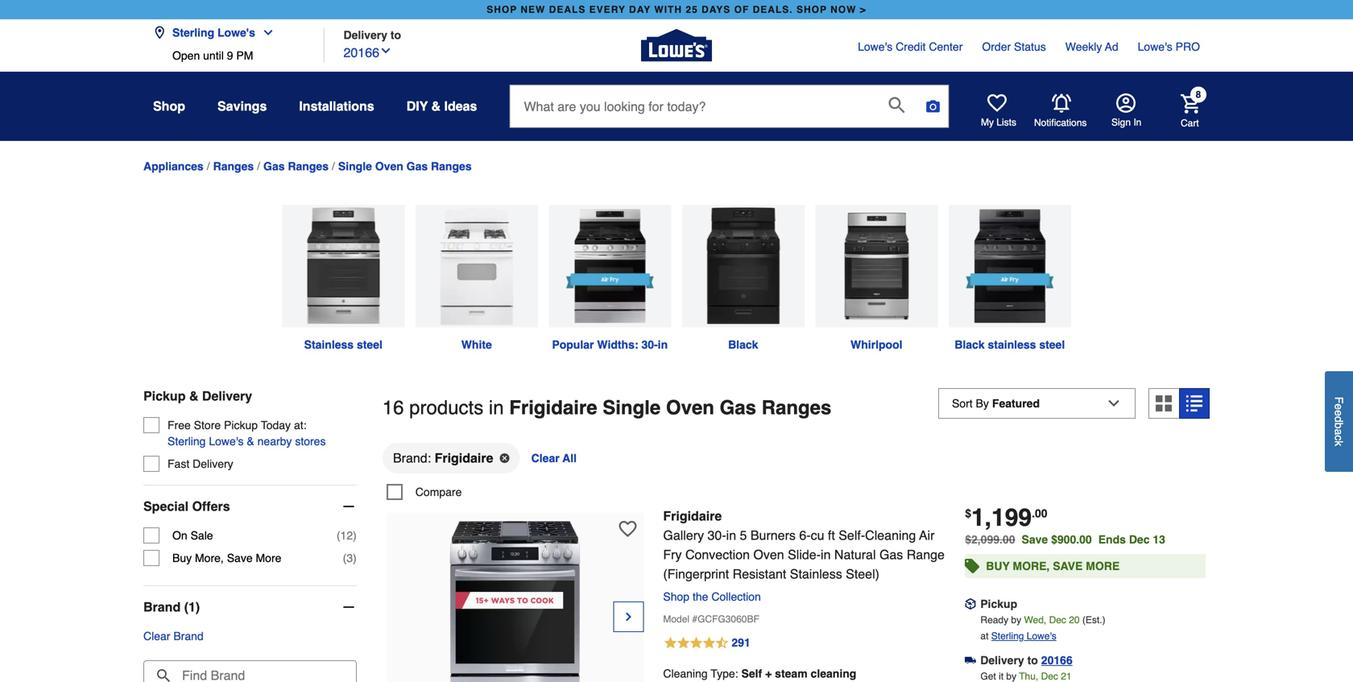 Task type: locate. For each thing, give the bounding box(es) containing it.
ranges
[[213, 160, 254, 173], [288, 160, 329, 173], [431, 160, 472, 173], [762, 397, 832, 419]]

special offers button
[[143, 486, 357, 528]]

minus image for special offers
[[341, 499, 357, 515]]

) up the ( 3 )
[[353, 530, 357, 542]]

1 horizontal spatial 30-
[[708, 528, 727, 543]]

minus image
[[341, 499, 357, 515], [341, 600, 357, 616]]

pickup up free
[[143, 389, 186, 404]]

30- right widths:
[[642, 339, 658, 351]]

buy
[[172, 552, 192, 565], [987, 560, 1010, 573]]

0 vertical spatial &
[[432, 99, 441, 114]]

buy more, save more down $2,099.00 save $900.00 ends dec 13
[[987, 560, 1120, 573]]

1 / from the left
[[207, 160, 210, 173]]

by inside ready by wed, dec 20 (est.) at sterling lowe's
[[1012, 615, 1022, 626]]

shop left new
[[487, 4, 517, 15]]

0 horizontal spatial (
[[337, 530, 341, 542]]

single oven gas ranges appliance color/finish white image
[[416, 205, 538, 328]]

dec left the 20
[[1050, 615, 1067, 626]]

compare
[[416, 486, 462, 499]]

camera image
[[926, 98, 942, 114]]

20166 up the 21
[[1042, 654, 1073, 667]]

0 horizontal spatial more,
[[195, 552, 224, 565]]

lowe's left pro
[[1138, 40, 1173, 53]]

(
[[337, 530, 341, 542], [343, 552, 347, 565]]

sign in button
[[1112, 93, 1142, 129]]

popular widths: 30-in
[[552, 339, 668, 351]]

0 horizontal spatial stainless
[[304, 339, 354, 351]]

weekly
[[1066, 40, 1103, 53]]

products
[[410, 397, 484, 419]]

0 vertical spatial pickup
[[143, 389, 186, 404]]

list box
[[383, 442, 1210, 484]]

0 horizontal spatial shop
[[153, 99, 185, 114]]

1 horizontal spatial shop
[[797, 4, 828, 15]]

1 horizontal spatial pickup
[[224, 419, 258, 432]]

brand
[[143, 600, 181, 615], [174, 630, 204, 643]]

sterling for sterling lowe's & nearby stores
[[168, 435, 206, 448]]

cleaning down 4.5 stars image
[[664, 668, 708, 681]]

cu
[[811, 528, 825, 543]]

lowe's
[[218, 26, 255, 39], [858, 40, 893, 53], [1138, 40, 1173, 53], [209, 435, 244, 448], [1027, 631, 1057, 642]]

lowe's down free store pickup today at:
[[209, 435, 244, 448]]

0 horizontal spatial buy more, save more
[[172, 552, 282, 565]]

1 shop from the left
[[487, 4, 517, 15]]

& for pickup
[[189, 389, 199, 404]]

minus image up ( 12 )
[[341, 499, 357, 515]]

fry
[[664, 548, 682, 562]]

more, down $2,099.00 save $900.00 ends dec 13
[[1013, 560, 1050, 573]]

pickup up sterling lowe's & nearby stores button
[[224, 419, 258, 432]]

0 horizontal spatial to
[[391, 29, 401, 42]]

dec left the 21
[[1042, 671, 1059, 683]]

buy more, save more down sale
[[172, 552, 282, 565]]

f e e d b a c k
[[1333, 397, 1346, 447]]

>
[[861, 4, 867, 15]]

0 horizontal spatial pickup
[[143, 389, 186, 404]]

0 vertical spatial minus image
[[341, 499, 357, 515]]

widths:
[[597, 339, 639, 351]]

stainless down single oven gas ranges appliance color/finish stainless steel image
[[304, 339, 354, 351]]

clear all
[[532, 452, 577, 465]]

frigidaire up clear all button
[[510, 397, 598, 419]]

/ right ranges link
[[257, 160, 260, 173]]

0 horizontal spatial 20166 button
[[344, 42, 392, 62]]

1 vertical spatial 30-
[[708, 528, 727, 543]]

single
[[338, 160, 372, 173], [603, 397, 661, 419]]

$ 1,199 .00
[[966, 504, 1048, 532]]

shop new deals every day with 25 days of deals. shop now > link
[[484, 0, 870, 19]]

gas ranges link
[[264, 160, 329, 173]]

sterling down ready
[[992, 631, 1025, 642]]

popular
[[552, 339, 594, 351]]

sterling lowe's
[[172, 26, 255, 39]]

clear left all
[[532, 452, 560, 465]]

burners
[[751, 528, 796, 543]]

steel right stainless
[[1040, 339, 1066, 351]]

black for black stainless steel
[[955, 339, 985, 351]]

& down free store pickup today at:
[[247, 435, 254, 448]]

clear all button
[[530, 442, 579, 475]]

sign in
[[1112, 117, 1142, 128]]

f
[[1333, 397, 1346, 404]]

1 horizontal spatial to
[[1028, 654, 1039, 667]]

save down .00
[[1022, 533, 1049, 546]]

2 vertical spatial frigidaire
[[664, 509, 722, 524]]

1,199
[[972, 504, 1032, 532]]

1 vertical spatial single
[[603, 397, 661, 419]]

1 black from the left
[[729, 339, 759, 351]]

sterling lowe's & nearby stores
[[168, 435, 326, 448]]

1 horizontal spatial cleaning
[[866, 528, 917, 543]]

dec
[[1130, 533, 1150, 546], [1050, 615, 1067, 626], [1042, 671, 1059, 683]]

0 vertical spatial brand
[[143, 600, 181, 615]]

shop up model
[[664, 591, 690, 604]]

minus image for brand
[[341, 600, 357, 616]]

sterling up "open" in the top of the page
[[172, 26, 214, 39]]

sterling inside ready by wed, dec 20 (est.) at sterling lowe's
[[992, 631, 1025, 642]]

& right diy on the left top of the page
[[432, 99, 441, 114]]

2 vertical spatial &
[[247, 435, 254, 448]]

brand:
[[393, 451, 431, 466]]

lowe's home improvement cart image
[[1181, 94, 1201, 113]]

dec inside ready by wed, dec 20 (est.) at sterling lowe's
[[1050, 615, 1067, 626]]

fast
[[168, 458, 190, 471]]

2 horizontal spatial frigidaire
[[664, 509, 722, 524]]

wed,
[[1025, 615, 1047, 626]]

0 vertical spatial dec
[[1130, 533, 1150, 546]]

buy right tag filled image
[[987, 560, 1010, 573]]

tag filled image
[[966, 555, 980, 578]]

1 vertical spatial 20166
[[1042, 654, 1073, 667]]

20166 button
[[344, 42, 392, 62], [1042, 653, 1073, 669]]

by left the wed,
[[1012, 615, 1022, 626]]

clear down brand (1)
[[143, 630, 170, 643]]

None search field
[[510, 85, 950, 143]]

2 ) from the top
[[353, 552, 357, 565]]

1 horizontal spatial /
[[257, 160, 260, 173]]

lowe's down the wed,
[[1027, 631, 1057, 642]]

1 horizontal spatial buy
[[987, 560, 1010, 573]]

savings save $900.00 element
[[1022, 533, 1173, 546]]

single down widths:
[[603, 397, 661, 419]]

pickup & delivery
[[143, 389, 252, 404]]

1 horizontal spatial &
[[247, 435, 254, 448]]

brand left (1)
[[143, 600, 181, 615]]

1 vertical spatial brand
[[174, 630, 204, 643]]

0 vertical spatial sterling lowe's button
[[153, 17, 281, 49]]

list box containing brand:
[[383, 442, 1210, 484]]

pickup for pickup & delivery
[[143, 389, 186, 404]]

$900.00
[[1052, 533, 1093, 546]]

&
[[432, 99, 441, 114], [189, 389, 199, 404], [247, 435, 254, 448]]

frigidaire left close circle filled icon
[[435, 451, 494, 466]]

2 vertical spatial pickup
[[981, 598, 1018, 611]]

1 vertical spatial clear
[[143, 630, 170, 643]]

& up store
[[189, 389, 199, 404]]

more down savings save $900.00 element at the bottom right of the page
[[1087, 560, 1120, 573]]

1 steel from the left
[[357, 339, 383, 351]]

0 vertical spatial single
[[338, 160, 372, 173]]

more down the special offers button
[[256, 552, 282, 565]]

stainless steel
[[304, 339, 383, 351]]

0 vertical spatial oven
[[375, 160, 404, 173]]

pro
[[1176, 40, 1201, 53]]

pickup for pickup
[[981, 598, 1018, 611]]

0 horizontal spatial more
[[256, 552, 282, 565]]

black down single oven gas ranges appliance color/finish black image
[[729, 339, 759, 351]]

1 vertical spatial )
[[353, 552, 357, 565]]

20166 button up installations on the left of the page
[[344, 42, 392, 62]]

0 horizontal spatial black
[[729, 339, 759, 351]]

1 vertical spatial minus image
[[341, 600, 357, 616]]

1 horizontal spatial frigidaire
[[510, 397, 598, 419]]

appliances link
[[143, 160, 204, 173]]

shop left the now
[[797, 4, 828, 15]]

/ right gas ranges link
[[332, 160, 335, 173]]

chevron down image
[[255, 26, 275, 39]]

lowe's home improvement notification center image
[[1053, 94, 1072, 113]]

black
[[729, 339, 759, 351], [955, 339, 985, 351]]

to up thu,
[[1028, 654, 1039, 667]]

1 vertical spatial stainless
[[790, 567, 843, 582]]

0 vertical spatial 20166 button
[[344, 42, 392, 62]]

status
[[1015, 40, 1047, 53]]

0 horizontal spatial 20166
[[344, 45, 380, 60]]

30-
[[642, 339, 658, 351], [708, 528, 727, 543]]

delivery up it on the right bottom
[[981, 654, 1025, 667]]

0 horizontal spatial single
[[338, 160, 372, 173]]

2 vertical spatial sterling
[[992, 631, 1025, 642]]

1 vertical spatial sterling lowe's button
[[992, 629, 1057, 645]]

0 vertical spatial to
[[391, 29, 401, 42]]

more, down sale
[[195, 552, 224, 565]]

291 button
[[664, 634, 946, 654]]

0 horizontal spatial frigidaire
[[435, 451, 494, 466]]

store
[[194, 419, 221, 432]]

delivery
[[344, 29, 388, 42], [202, 389, 252, 404], [193, 458, 233, 471], [981, 654, 1025, 667]]

2 minus image from the top
[[341, 600, 357, 616]]

1 horizontal spatial 20166 button
[[1042, 653, 1073, 669]]

delivery to 20166
[[981, 654, 1073, 667]]

gas inside frigidaire gallery 30-in 5 burners 6-cu ft self-cleaning air fry convection oven slide-in natural gas range (fingerprint resistant stainless steel)
[[880, 548, 904, 562]]

2 horizontal spatial pickup
[[981, 598, 1018, 611]]

0 horizontal spatial &
[[189, 389, 199, 404]]

0 horizontal spatial shop
[[487, 4, 517, 15]]

at:
[[294, 419, 307, 432]]

(est.)
[[1083, 615, 1106, 626]]

1 horizontal spatial single
[[603, 397, 661, 419]]

(fingerprint
[[664, 567, 730, 582]]

/ left ranges link
[[207, 160, 210, 173]]

0 vertical spatial (
[[337, 530, 341, 542]]

steam
[[775, 668, 808, 681]]

1 vertical spatial to
[[1028, 654, 1039, 667]]

save down $2,099.00 save $900.00 ends dec 13
[[1053, 560, 1083, 573]]

1 vertical spatial (
[[343, 552, 347, 565]]

dec left 13
[[1130, 533, 1150, 546]]

1 horizontal spatial shop
[[664, 591, 690, 604]]

1 minus image from the top
[[341, 499, 357, 515]]

1 e from the top
[[1333, 404, 1346, 410]]

2 horizontal spatial /
[[332, 160, 335, 173]]

2 vertical spatial oven
[[754, 548, 785, 562]]

1 vertical spatial &
[[189, 389, 199, 404]]

steel)
[[846, 567, 880, 582]]

0 horizontal spatial buy
[[172, 552, 192, 565]]

1 horizontal spatial buy more, save more
[[987, 560, 1120, 573]]

30- for widths:
[[642, 339, 658, 351]]

( 3 )
[[343, 552, 357, 565]]

1 vertical spatial sterling
[[168, 435, 206, 448]]

black stainless steel
[[955, 339, 1066, 351]]

0 horizontal spatial save
[[227, 552, 253, 565]]

0 vertical spatial clear
[[532, 452, 560, 465]]

1 horizontal spatial black
[[955, 339, 985, 351]]

1 vertical spatial cleaning
[[664, 668, 708, 681]]

sterling down free
[[168, 435, 206, 448]]

) down 12
[[353, 552, 357, 565]]

( 12 )
[[337, 530, 357, 542]]

minus image inside the special offers button
[[341, 499, 357, 515]]

1 horizontal spatial steel
[[1040, 339, 1066, 351]]

e up b
[[1333, 410, 1346, 417]]

save down the special offers button
[[227, 552, 253, 565]]

gallery
[[664, 528, 704, 543]]

credit
[[896, 40, 926, 53]]

center
[[929, 40, 963, 53]]

to up chevron down icon
[[391, 29, 401, 42]]

2 horizontal spatial &
[[432, 99, 441, 114]]

0 vertical spatial 20166
[[344, 45, 380, 60]]

by right it on the right bottom
[[1007, 671, 1017, 683]]

0 vertical spatial cleaning
[[866, 528, 917, 543]]

1 vertical spatial pickup
[[224, 419, 258, 432]]

lowe's inside 'lowe's credit center' link
[[858, 40, 893, 53]]

black left stainless
[[955, 339, 985, 351]]

0 vertical spatial )
[[353, 530, 357, 542]]

more,
[[195, 552, 224, 565], [1013, 560, 1050, 573]]

by
[[1012, 615, 1022, 626], [1007, 671, 1017, 683]]

brand down (1)
[[174, 630, 204, 643]]

2 vertical spatial dec
[[1042, 671, 1059, 683]]

single right gas ranges link
[[338, 160, 372, 173]]

0 vertical spatial by
[[1012, 615, 1022, 626]]

1 horizontal spatial clear
[[532, 452, 560, 465]]

cleaning inside frigidaire gallery 30-in 5 burners 6-cu ft self-cleaning air fry convection oven slide-in natural gas range (fingerprint resistant stainless steel)
[[866, 528, 917, 543]]

& for diy
[[432, 99, 441, 114]]

list view image
[[1187, 396, 1203, 412]]

to for delivery to
[[391, 29, 401, 42]]

installations
[[299, 99, 375, 114]]

steel up 16
[[357, 339, 383, 351]]

single oven gas ranges appliance color/finish stainless steel image
[[282, 205, 405, 328]]

0 horizontal spatial /
[[207, 160, 210, 173]]

cleaning left the air
[[866, 528, 917, 543]]

a
[[1333, 429, 1346, 436]]

clear for clear brand
[[143, 630, 170, 643]]

2 e from the top
[[1333, 410, 1346, 417]]

minus image down the ( 3 )
[[341, 600, 357, 616]]

)
[[353, 530, 357, 542], [353, 552, 357, 565]]

e up d
[[1333, 404, 1346, 410]]

lowe's left credit
[[858, 40, 893, 53]]

my
[[982, 117, 995, 128]]

lowe's credit center link
[[858, 39, 963, 55]]

1 horizontal spatial (
[[343, 552, 347, 565]]

1 ) from the top
[[353, 530, 357, 542]]

20166 button up the 21
[[1042, 653, 1073, 669]]

1 horizontal spatial sterling lowe's button
[[992, 629, 1057, 645]]

shop down "open" in the top of the page
[[153, 99, 185, 114]]

to
[[391, 29, 401, 42], [1028, 654, 1039, 667]]

0 horizontal spatial clear
[[143, 630, 170, 643]]

lowe's up the 9 at left
[[218, 26, 255, 39]]

in left 5
[[727, 528, 737, 543]]

21
[[1062, 671, 1072, 683]]

30- up the convection
[[708, 528, 727, 543]]

brand: frigidaire
[[393, 451, 494, 466]]

1 horizontal spatial stainless
[[790, 567, 843, 582]]

lowe's home improvement account image
[[1117, 93, 1136, 113]]

shop
[[153, 99, 185, 114], [664, 591, 690, 604]]

0 vertical spatial sterling
[[172, 26, 214, 39]]

black stainless steel link
[[944, 205, 1077, 353]]

2 steel from the left
[[1040, 339, 1066, 351]]

ft
[[828, 528, 836, 543]]

diy
[[407, 99, 428, 114]]

2 horizontal spatial oven
[[754, 548, 785, 562]]

2 black from the left
[[955, 339, 985, 351]]

the
[[693, 591, 709, 604]]

0 horizontal spatial oven
[[375, 160, 404, 173]]

Find Brand text field
[[143, 661, 357, 683]]

clear for clear all
[[532, 452, 560, 465]]

lowe's pro
[[1138, 40, 1201, 53]]

diy & ideas button
[[407, 92, 477, 121]]

1 vertical spatial dec
[[1050, 615, 1067, 626]]

was price $2,099.00 element
[[966, 529, 1022, 546]]

0 horizontal spatial steel
[[357, 339, 383, 351]]

stainless down slide-
[[790, 567, 843, 582]]

search image
[[889, 97, 905, 113]]

2 shop from the left
[[797, 4, 828, 15]]

dec for 21
[[1042, 671, 1059, 683]]

3 / from the left
[[332, 160, 335, 173]]

2 horizontal spatial save
[[1053, 560, 1083, 573]]

pickup up ready
[[981, 598, 1018, 611]]

frigidaire up gallery at bottom
[[664, 509, 722, 524]]

1 horizontal spatial more
[[1087, 560, 1120, 573]]

30- inside frigidaire gallery 30-in 5 burners 6-cu ft self-cleaning air fry convection oven slide-in natural gas range (fingerprint resistant stainless steel)
[[708, 528, 727, 543]]

pm
[[236, 49, 253, 62]]

0 horizontal spatial 30-
[[642, 339, 658, 351]]

0 vertical spatial shop
[[153, 99, 185, 114]]

20166 down the delivery to
[[344, 45, 380, 60]]

Search Query text field
[[511, 85, 876, 127]]

today
[[261, 419, 291, 432]]

e
[[1333, 404, 1346, 410], [1333, 410, 1346, 417]]

& inside diy & ideas button
[[432, 99, 441, 114]]

1 vertical spatial shop
[[664, 591, 690, 604]]

black for black
[[729, 339, 759, 351]]

buy down on at the bottom of the page
[[172, 552, 192, 565]]



Task type: vqa. For each thing, say whether or not it's contained in the screenshot.
Order Status
yes



Task type: describe. For each thing, give the bounding box(es) containing it.
stainless inside frigidaire gallery 30-in 5 burners 6-cu ft self-cleaning air fry convection oven slide-in natural gas range (fingerprint resistant stainless steel)
[[790, 567, 843, 582]]

0 vertical spatial stainless
[[304, 339, 354, 351]]

lowe's home improvement logo image
[[642, 10, 712, 81]]

single oven gas ranges brand whirlpool image
[[816, 205, 938, 328]]

20
[[1070, 615, 1080, 626]]

now
[[831, 4, 857, 15]]

with
[[655, 4, 683, 15]]

all
[[563, 452, 577, 465]]

get it by thu, dec 21
[[981, 671, 1072, 683]]

on
[[172, 530, 188, 542]]

lowe's inside lowe's pro link
[[1138, 40, 1173, 53]]

5014123303 element
[[387, 484, 462, 500]]

black link
[[677, 205, 810, 353]]

heart outline image
[[619, 521, 637, 538]]

stainless steel link
[[277, 205, 410, 353]]

lowe's inside sterling lowe's & nearby stores button
[[209, 435, 244, 448]]

free store pickup today at:
[[168, 419, 307, 432]]

chevron right image
[[622, 609, 635, 625]]

in right widths:
[[658, 339, 668, 351]]

truck filled image
[[966, 655, 977, 667]]

25
[[686, 4, 699, 15]]

frigidaire gallery 30-in 5 burners 6-cu ft self-cleaning air fry convection oven slide-in natural gas range (fingerprint resistant stainless steel)
[[664, 509, 945, 582]]

16 products in frigidaire single oven gas ranges
[[383, 397, 832, 419]]

close circle filled image
[[500, 454, 510, 463]]

model # gcfg3060bf
[[664, 614, 760, 625]]

single oven gas ranges appliance color/finish black image
[[682, 205, 805, 328]]

) for ( 3 )
[[353, 552, 357, 565]]

ranges link
[[213, 160, 254, 173]]

ends dec 13 element
[[1099, 533, 1173, 546]]

at
[[981, 631, 989, 642]]

0 vertical spatial frigidaire
[[510, 397, 598, 419]]

sterling lowe's & nearby stores button
[[168, 434, 326, 450]]

1 vertical spatial frigidaire
[[435, 451, 494, 466]]

location image
[[153, 26, 166, 39]]

day
[[629, 4, 651, 15]]

+
[[766, 668, 772, 681]]

grid view image
[[1156, 396, 1173, 412]]

oven inside appliances / ranges / gas ranges / single oven gas ranges
[[375, 160, 404, 173]]

oven inside frigidaire gallery 30-in 5 burners 6-cu ft self-cleaning air fry convection oven slide-in natural gas range (fingerprint resistant stainless steel)
[[754, 548, 785, 562]]

pickup image
[[966, 599, 977, 610]]

savings button
[[218, 92, 267, 121]]

single inside appliances / ranges / gas ranges / single oven gas ranges
[[338, 160, 372, 173]]

sterling for sterling lowe's
[[172, 26, 214, 39]]

5
[[740, 528, 747, 543]]

$2,099.00
[[966, 533, 1016, 546]]

ideas
[[444, 99, 477, 114]]

ready
[[981, 615, 1009, 626]]

1 vertical spatial by
[[1007, 671, 1017, 683]]

brand (1)
[[143, 600, 200, 615]]

shop for shop the collection
[[664, 591, 690, 604]]

installations button
[[299, 92, 375, 121]]

every
[[590, 4, 626, 15]]

white
[[462, 339, 492, 351]]

delivery up free store pickup today at:
[[202, 389, 252, 404]]

lowe's home improvement lists image
[[988, 93, 1007, 113]]

model
[[664, 614, 690, 625]]

it
[[999, 671, 1004, 683]]

deals
[[549, 4, 586, 15]]

.00
[[1032, 507, 1048, 520]]

c
[[1333, 436, 1346, 441]]

air
[[920, 528, 935, 543]]

until
[[203, 49, 224, 62]]

to for delivery to 20166
[[1028, 654, 1039, 667]]

popular widths: 30-in link
[[544, 205, 677, 353]]

1 vertical spatial oven
[[666, 397, 715, 419]]

slide-
[[788, 548, 821, 562]]

type:
[[711, 668, 739, 681]]

4.5 stars image
[[664, 634, 752, 654]]

0 horizontal spatial sterling lowe's button
[[153, 17, 281, 49]]

shop the collection
[[664, 591, 761, 604]]

lowe's inside ready by wed, dec 20 (est.) at sterling lowe's
[[1027, 631, 1057, 642]]

brand inside button
[[174, 630, 204, 643]]

sign
[[1112, 117, 1132, 128]]

of
[[735, 4, 750, 15]]

chevron down image
[[380, 44, 392, 57]]

1 vertical spatial 20166 button
[[1042, 653, 1073, 669]]

open
[[172, 49, 200, 62]]

my lists link
[[982, 93, 1017, 129]]

deals.
[[753, 4, 794, 15]]

1 horizontal spatial save
[[1022, 533, 1049, 546]]

30- for gallery
[[708, 528, 727, 543]]

d
[[1333, 417, 1346, 423]]

16
[[383, 397, 404, 419]]

( for 12
[[337, 530, 341, 542]]

cleaning
[[811, 668, 857, 681]]

open until 9 pm
[[172, 49, 253, 62]]

0 horizontal spatial cleaning
[[664, 668, 708, 681]]

f e e d b a c k button
[[1326, 372, 1354, 472]]

1 horizontal spatial 20166
[[1042, 654, 1073, 667]]

8
[[1197, 89, 1202, 100]]

single oven gas ranges popular widths 30-in image
[[549, 205, 672, 328]]

20166 inside button
[[344, 45, 380, 60]]

3
[[347, 552, 353, 565]]

1 horizontal spatial more,
[[1013, 560, 1050, 573]]

) for ( 12 )
[[353, 530, 357, 542]]

free
[[168, 419, 191, 432]]

fast delivery
[[168, 458, 233, 471]]

whirlpool link
[[810, 205, 944, 353]]

single oven gas ranges appliance color/finish black stainless steel image
[[949, 205, 1072, 328]]

natural
[[835, 548, 876, 562]]

clear brand
[[143, 630, 204, 643]]

whirlpool
[[851, 339, 903, 351]]

single oven gas ranges link
[[338, 160, 472, 173]]

actual price $1,199.00 element
[[966, 504, 1048, 532]]

2 / from the left
[[257, 160, 260, 173]]

thu,
[[1020, 671, 1039, 683]]

shop button
[[153, 92, 185, 121]]

ends
[[1099, 533, 1127, 546]]

shop the collection link
[[664, 591, 768, 604]]

shop new deals every day with 25 days of deals. shop now >
[[487, 4, 867, 15]]

stainless
[[988, 339, 1037, 351]]

special offers
[[143, 499, 230, 514]]

291
[[732, 637, 751, 649]]

frigidaire inside frigidaire gallery 30-in 5 burners 6-cu ft self-cleaning air fry convection oven slide-in natural gas range (fingerprint resistant stainless steel)
[[664, 509, 722, 524]]

diy & ideas
[[407, 99, 477, 114]]

& inside sterling lowe's & nearby stores button
[[247, 435, 254, 448]]

in down ft
[[821, 548, 831, 562]]

resistant
[[733, 567, 787, 582]]

( for 3
[[343, 552, 347, 565]]

delivery right fast
[[193, 458, 233, 471]]

shop for shop
[[153, 99, 185, 114]]

12
[[341, 530, 353, 542]]

$
[[966, 507, 972, 520]]

in right products on the left of page
[[489, 397, 504, 419]]

delivery up chevron down icon
[[344, 29, 388, 42]]

9
[[227, 49, 233, 62]]

lowe's pro link
[[1138, 39, 1201, 55]]

cart
[[1181, 117, 1200, 129]]

(1)
[[184, 600, 200, 615]]

sale
[[191, 530, 213, 542]]

lowe's inside sterling lowe's button
[[218, 26, 255, 39]]

dec for 13
[[1130, 533, 1150, 546]]

gallery item 0 image
[[427, 521, 604, 683]]



